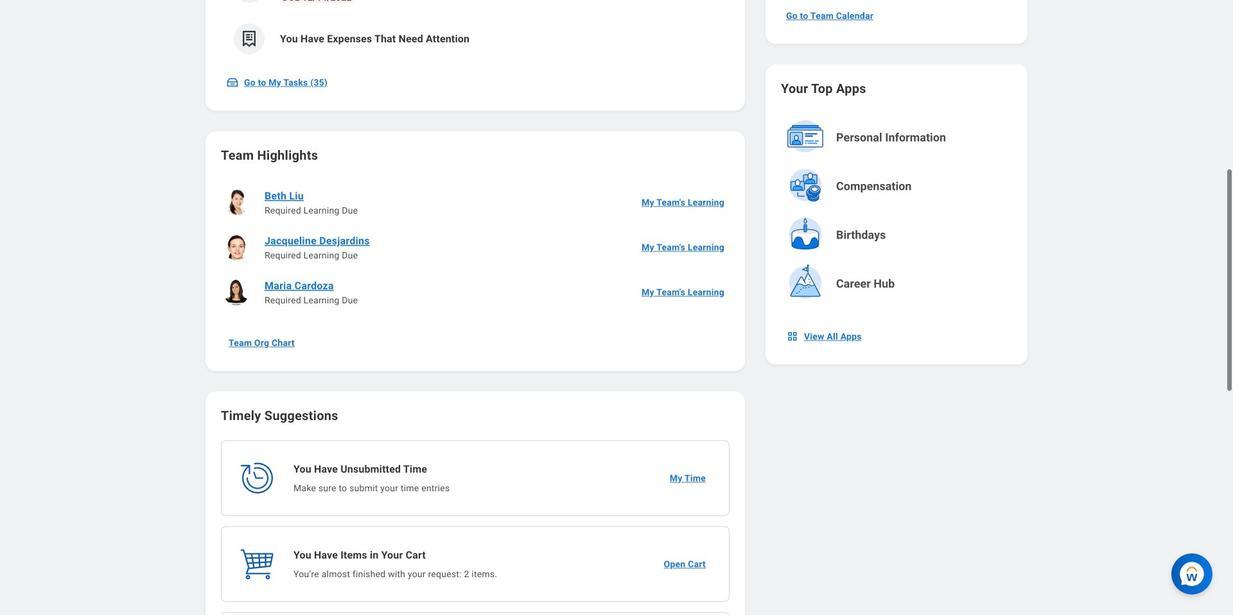 Task type: locate. For each thing, give the bounding box(es) containing it.
list
[[221, 0, 730, 65], [221, 180, 730, 315]]

1 list from the top
[[221, 0, 730, 65]]

dashboard expenses image
[[240, 29, 259, 48]]

1 vertical spatial list
[[221, 180, 730, 315]]

0 vertical spatial list
[[221, 0, 730, 65]]



Task type: vqa. For each thing, say whether or not it's contained in the screenshot.
the topmost list
yes



Task type: describe. For each thing, give the bounding box(es) containing it.
nbox image
[[786, 330, 799, 343]]

inbox image
[[226, 76, 239, 89]]

2 list from the top
[[221, 180, 730, 315]]



